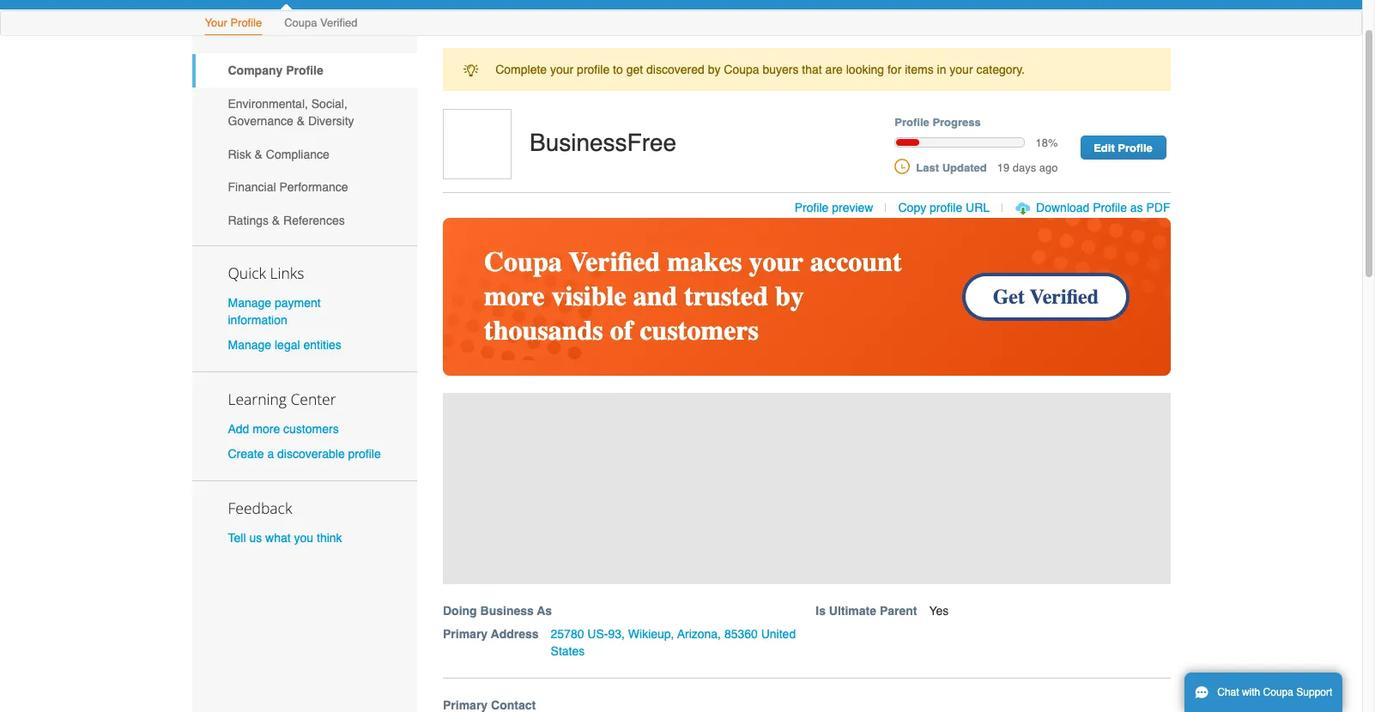 Task type: vqa. For each thing, say whether or not it's contained in the screenshot.
CONTACT
yes



Task type: describe. For each thing, give the bounding box(es) containing it.
as
[[1130, 201, 1143, 215]]

create
[[228, 447, 264, 461]]

discovered
[[646, 63, 705, 77]]

chat
[[1217, 687, 1239, 699]]

profile preview link
[[795, 201, 873, 215]]

financial
[[228, 181, 276, 194]]

background image
[[443, 393, 1170, 584]]

your profile link
[[204, 13, 263, 35]]

what
[[265, 532, 291, 545]]

your profile
[[205, 16, 262, 29]]

a
[[267, 447, 274, 461]]

chat with coupa support
[[1217, 687, 1333, 699]]

risk
[[228, 147, 251, 161]]

as
[[537, 604, 552, 618]]

looking
[[846, 63, 884, 77]]

ratings & references
[[228, 214, 345, 227]]

last updated
[[916, 161, 987, 174]]

in
[[937, 63, 946, 77]]

add
[[228, 422, 249, 436]]

you
[[294, 532, 313, 545]]

& inside the environmental, social, governance & diversity
[[297, 114, 305, 128]]

days
[[1013, 161, 1036, 174]]

yes
[[929, 604, 949, 618]]

last
[[916, 161, 939, 174]]

profile left preview
[[795, 201, 829, 215]]

manage payment information
[[228, 296, 321, 327]]

category.
[[976, 63, 1025, 77]]

& for compliance
[[255, 147, 263, 161]]

coupa inside alert
[[724, 63, 759, 77]]

19 days ago
[[997, 161, 1058, 174]]

manage for manage legal entities
[[228, 338, 271, 352]]

compliance
[[266, 147, 329, 161]]

coupa verified link
[[283, 13, 358, 35]]

profile for company profile
[[286, 64, 323, 78]]

primary for primary contact
[[443, 698, 488, 712]]

get
[[626, 63, 643, 77]]

url
[[966, 201, 990, 215]]

ago
[[1039, 161, 1058, 174]]

payment
[[275, 296, 321, 310]]

information
[[228, 313, 287, 327]]

for
[[888, 63, 902, 77]]

manage payment information link
[[228, 296, 321, 327]]

buyers
[[763, 63, 799, 77]]

diversity
[[308, 114, 354, 128]]

primary for primary address
[[443, 627, 488, 641]]

center
[[291, 389, 336, 409]]

tell
[[228, 532, 246, 545]]

risk & compliance
[[228, 147, 329, 161]]

by
[[708, 63, 721, 77]]

risk & compliance link
[[192, 138, 417, 171]]

business
[[480, 604, 534, 618]]

environmental,
[[228, 97, 308, 111]]

preview
[[832, 201, 873, 215]]

complete your profile to get discovered by coupa buyers that are looking for items in your category. alert
[[443, 48, 1170, 91]]

18%
[[1036, 136, 1058, 149]]

doing
[[443, 604, 477, 618]]

states
[[551, 644, 585, 658]]

coupa verified
[[284, 16, 357, 29]]

environmental, social, governance & diversity link
[[192, 87, 417, 138]]

address
[[491, 627, 539, 641]]

businessfree
[[530, 129, 677, 156]]

arizona,
[[677, 627, 721, 641]]

wikieup,
[[628, 627, 674, 641]]

coupa inside button
[[1263, 687, 1294, 699]]

1 your from the left
[[550, 63, 574, 77]]

profile for your profile
[[230, 16, 262, 29]]

copy profile url button
[[898, 199, 990, 216]]

edit profile
[[1094, 142, 1153, 155]]

environmental, social, governance & diversity
[[228, 97, 354, 128]]

businessfree banner
[[437, 109, 1188, 679]]

ratings & references link
[[192, 204, 417, 237]]

edit profile link
[[1080, 136, 1166, 160]]

manage legal entities
[[228, 338, 341, 352]]

feedback
[[228, 498, 292, 519]]

profile inside alert
[[577, 63, 610, 77]]

2 your from the left
[[950, 63, 973, 77]]



Task type: locate. For each thing, give the bounding box(es) containing it.
are
[[825, 63, 843, 77]]

complete your profile to get discovered by coupa buyers that are looking for items in your category.
[[495, 63, 1025, 77]]

2 horizontal spatial &
[[297, 114, 305, 128]]

tell us what you think button
[[228, 530, 342, 547]]

ultimate
[[829, 604, 876, 618]]

0 vertical spatial coupa
[[284, 16, 317, 29]]

that
[[802, 63, 822, 77]]

primary inside businessfree banner
[[443, 627, 488, 641]]

edit
[[1094, 142, 1115, 155]]

0 horizontal spatial profile
[[348, 447, 381, 461]]

with
[[1242, 687, 1260, 699]]

tell us what you think
[[228, 532, 342, 545]]

updated
[[942, 161, 987, 174]]

your right in
[[950, 63, 973, 77]]

profile inside button
[[930, 201, 962, 215]]

us
[[249, 532, 262, 545]]

businessfree image
[[443, 109, 512, 180]]

1 vertical spatial primary
[[443, 698, 488, 712]]

1 horizontal spatial &
[[272, 214, 280, 227]]

profile for download profile as pdf
[[1093, 201, 1127, 215]]

0 vertical spatial manage
[[228, 296, 271, 310]]

entities
[[303, 338, 341, 352]]

profile left as at the top right of the page
[[1093, 201, 1127, 215]]

coupa left verified
[[284, 16, 317, 29]]

parent
[[880, 604, 917, 618]]

pdf
[[1146, 201, 1170, 215]]

primary left "contact"
[[443, 698, 488, 712]]

profile right your at the top left of the page
[[230, 16, 262, 29]]

2 vertical spatial coupa
[[1263, 687, 1294, 699]]

2 manage from the top
[[228, 338, 271, 352]]

coupa right by
[[724, 63, 759, 77]]

0 vertical spatial profile
[[577, 63, 610, 77]]

ratings
[[228, 214, 269, 227]]

performance
[[279, 181, 348, 194]]

1 horizontal spatial coupa
[[724, 63, 759, 77]]

primary address
[[443, 627, 539, 641]]

complete
[[495, 63, 547, 77]]

1 vertical spatial manage
[[228, 338, 271, 352]]

& right ratings
[[272, 214, 280, 227]]

manage legal entities link
[[228, 338, 341, 352]]

2 vertical spatial profile
[[348, 447, 381, 461]]

0 horizontal spatial your
[[550, 63, 574, 77]]

& right risk
[[255, 147, 263, 161]]

download profile as pdf
[[1036, 201, 1170, 215]]

0 horizontal spatial coupa
[[284, 16, 317, 29]]

manage down information
[[228, 338, 271, 352]]

financial performance link
[[192, 171, 417, 204]]

profile inside "link"
[[286, 64, 323, 78]]

profile progress
[[895, 116, 981, 129]]

& for references
[[272, 214, 280, 227]]

1 vertical spatial &
[[255, 147, 263, 161]]

1 manage from the top
[[228, 296, 271, 310]]

manage
[[228, 296, 271, 310], [228, 338, 271, 352]]

primary contact
[[443, 698, 536, 712]]

download profile as pdf button
[[1036, 199, 1170, 216]]

manage up information
[[228, 296, 271, 310]]

1 horizontal spatial profile
[[577, 63, 610, 77]]

company
[[228, 64, 283, 78]]

is
[[816, 604, 826, 618]]

create a discoverable profile
[[228, 447, 381, 461]]

profile inside button
[[1093, 201, 1127, 215]]

quick links
[[228, 262, 304, 283]]

2 primary from the top
[[443, 698, 488, 712]]

financial performance
[[228, 181, 348, 194]]

1 primary from the top
[[443, 627, 488, 641]]

governance
[[228, 114, 293, 128]]

your right complete
[[550, 63, 574, 77]]

legal
[[275, 338, 300, 352]]

download
[[1036, 201, 1090, 215]]

25780
[[551, 627, 584, 641]]

quick
[[228, 262, 266, 283]]

learning
[[228, 389, 287, 409]]

links
[[270, 262, 304, 283]]

0 vertical spatial &
[[297, 114, 305, 128]]

united
[[761, 627, 796, 641]]

manage for manage payment information
[[228, 296, 271, 310]]

contact
[[491, 698, 536, 712]]

to
[[613, 63, 623, 77]]

company profile
[[228, 64, 323, 78]]

1 horizontal spatial your
[[950, 63, 973, 77]]

profile preview
[[795, 201, 873, 215]]

learning center
[[228, 389, 336, 409]]

your
[[205, 16, 227, 29]]

coupa
[[284, 16, 317, 29], [724, 63, 759, 77], [1263, 687, 1294, 699]]

19
[[997, 161, 1010, 174]]

add more customers
[[228, 422, 339, 436]]

add more customers link
[[228, 422, 339, 436]]

0 horizontal spatial &
[[255, 147, 263, 161]]

profile for edit profile
[[1118, 142, 1153, 155]]

0 vertical spatial primary
[[443, 627, 488, 641]]

verified
[[320, 16, 357, 29]]

social,
[[311, 97, 347, 111]]

1 vertical spatial profile
[[930, 201, 962, 215]]

chat with coupa support button
[[1185, 673, 1343, 712]]

copy profile url
[[898, 201, 990, 215]]

customers
[[283, 422, 339, 436]]

profile up social,
[[286, 64, 323, 78]]

support
[[1296, 687, 1333, 699]]

discoverable
[[277, 447, 345, 461]]

& left diversity
[[297, 114, 305, 128]]

profile
[[577, 63, 610, 77], [930, 201, 962, 215], [348, 447, 381, 461]]

2 horizontal spatial profile
[[930, 201, 962, 215]]

profile left "to"
[[577, 63, 610, 77]]

2 vertical spatial &
[[272, 214, 280, 227]]

primary down doing
[[443, 627, 488, 641]]

coupa right with at the right
[[1263, 687, 1294, 699]]

2 horizontal spatial coupa
[[1263, 687, 1294, 699]]

profile left progress
[[895, 116, 929, 129]]

more
[[253, 422, 280, 436]]

doing business as
[[443, 604, 552, 618]]

profile right discoverable at the bottom left
[[348, 447, 381, 461]]

profile right edit
[[1118, 142, 1153, 155]]

items
[[905, 63, 934, 77]]

progress
[[933, 116, 981, 129]]

think
[[317, 532, 342, 545]]

profile left url
[[930, 201, 962, 215]]

1 vertical spatial coupa
[[724, 63, 759, 77]]

create a discoverable profile link
[[228, 447, 381, 461]]

manage inside the manage payment information
[[228, 296, 271, 310]]

is ultimate parent
[[816, 604, 917, 618]]

25780 us-93, wikieup, arizona, 85360 united states link
[[551, 627, 796, 658]]

company profile link
[[192, 54, 417, 87]]



